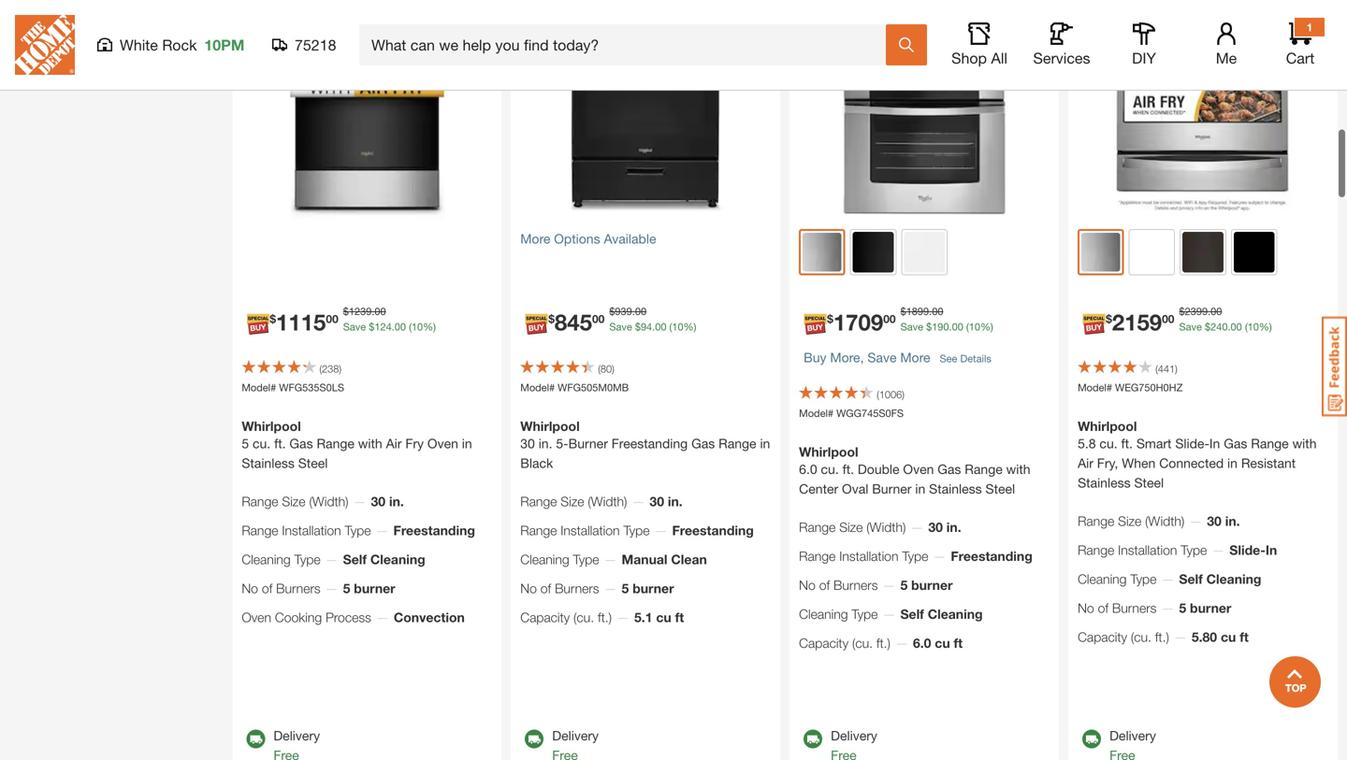 Task type: vqa. For each thing, say whether or not it's contained in the screenshot.


Task type: describe. For each thing, give the bounding box(es) containing it.
black image
[[1234, 232, 1275, 273]]

238
[[322, 363, 339, 375]]

size down whirlpool 5 cu. ft. gas range with air fry oven in stainless steel
[[282, 494, 306, 509]]

feedback link image
[[1322, 316, 1347, 417]]

$ 1899 . 00 save $ 190 . 00 ( 10 %)
[[901, 305, 993, 333]]

size for 845
[[561, 494, 584, 509]]

) for save
[[902, 389, 905, 401]]

freestanding for 5 burner
[[951, 549, 1033, 564]]

buy more, save more see details
[[804, 350, 992, 365]]

self for freestanding
[[343, 552, 367, 567]]

see
[[940, 353, 958, 365]]

1 horizontal spatial capacity
[[799, 636, 849, 651]]

model# wgg745s0fs
[[799, 407, 904, 419]]

5 for 5.1 cu ft
[[622, 581, 629, 596]]

$ 2399 . 00 save $ 240 . 00 ( 10 %)
[[1179, 305, 1272, 333]]

delivery for 2nd available shipping icon
[[831, 728, 878, 744]]

model# wfg505m0mb
[[520, 382, 629, 394]]

installation for 845
[[561, 523, 620, 538]]

1 horizontal spatial cu
[[935, 636, 950, 651]]

5 burner for 5.80 cu ft
[[1179, 600, 1232, 616]]

whirlpool 6.0 cu. ft. double oven gas range with center oval burner in stainless steel
[[799, 444, 1031, 497]]

1 horizontal spatial capacity (cu. ft.)
[[799, 636, 891, 651]]

$ 1709 00
[[827, 309, 896, 335]]

double
[[858, 462, 900, 477]]

me button
[[1197, 22, 1257, 67]]

save for 1115
[[343, 321, 366, 333]]

in inside whirlpool 5 cu. ft. gas range with air fry oven in stainless steel
[[462, 436, 472, 451]]

all
[[991, 49, 1008, 67]]

burner for 5.1 cu ft
[[633, 581, 674, 596]]

00 up 190
[[932, 305, 944, 317]]

with inside whirlpool 5 cu. ft. gas range with air fry oven in stainless steel
[[358, 436, 382, 451]]

5 burner for 5.1 cu ft
[[622, 581, 674, 596]]

fry
[[405, 436, 424, 451]]

oval
[[842, 481, 869, 497]]

( inside $ 939 . 00 save $ 94 . 00 ( 10 %)
[[669, 321, 672, 333]]

save for 1709
[[901, 321, 923, 333]]

(width) for 2159
[[1145, 513, 1185, 529]]

when
[[1122, 455, 1156, 471]]

in. down whirlpool 5 cu. ft. gas range with air fry oven in stainless steel
[[389, 494, 404, 509]]

1709
[[833, 309, 883, 335]]

model# for model# wfg535s0ls
[[242, 382, 276, 394]]

gas inside whirlpool 30 in. 5-burner freestanding gas range in black
[[691, 436, 715, 451]]

diy
[[1132, 49, 1156, 67]]

smart
[[1137, 436, 1172, 451]]

ft.) for 845
[[598, 610, 612, 625]]

oven inside whirlpool 6.0 cu. ft. double oven gas range with center oval burner in stainless steel
[[903, 462, 934, 477]]

whirlpool 5.8 cu. ft. smart slide-in gas range with air fry, when connected in resistant stainless steel
[[1078, 419, 1317, 491]]

5.1
[[634, 610, 653, 625]]

buy more, save more button
[[804, 339, 930, 376]]

black image
[[853, 232, 894, 273]]

%) for 2159
[[1259, 321, 1272, 333]]

(cu. for 845
[[574, 610, 594, 625]]

( inside '$ 1899 . 00 save $ 190 . 00 ( 10 %)'
[[966, 321, 969, 333]]

model# weg750h0hz
[[1078, 382, 1183, 394]]

in. inside whirlpool 30 in. 5-burner freestanding gas range in black
[[539, 436, 552, 451]]

5 for convection
[[343, 581, 350, 596]]

slide-in
[[1230, 542, 1277, 558]]

whirlpool 5 cu. ft. gas range with air fry oven in stainless steel
[[242, 419, 472, 471]]

process
[[326, 610, 371, 625]]

5 burner up 6.0 cu ft at the bottom right of page
[[900, 578, 953, 593]]

range installation type for 845
[[520, 523, 650, 538]]

save right more,
[[868, 350, 897, 365]]

burners for 5.80 cu ft
[[1112, 600, 1157, 616]]

white
[[120, 36, 158, 54]]

( up wgg745s0fs in the right bottom of the page
[[877, 389, 879, 401]]

size for 2159
[[1118, 513, 1142, 529]]

available
[[604, 231, 656, 246]]

shop
[[952, 49, 987, 67]]

30 in. down whirlpool 5 cu. ft. gas range with air fry oven in stainless steel
[[371, 494, 404, 509]]

in. for 845
[[668, 494, 683, 509]]

%) for 1709
[[981, 321, 993, 333]]

gas inside whirlpool 5 cu. ft. gas range with air fry oven in stainless steel
[[289, 436, 313, 451]]

30 in. for 845
[[650, 494, 683, 509]]

30 for 2159
[[1207, 513, 1222, 529]]

weg750h0hz
[[1115, 382, 1183, 394]]

30 in. for save
[[928, 520, 961, 535]]

00 up the 240
[[1211, 305, 1222, 317]]

cart
[[1286, 49, 1315, 67]]

steel inside whirlpool 5 cu. ft. gas range with air fry oven in stainless steel
[[298, 455, 328, 471]]

cleaning type for 5.1 cu ft
[[520, 552, 599, 567]]

( up weg750h0hz
[[1156, 363, 1158, 375]]

$ inside '$ 1115 00'
[[270, 312, 276, 325]]

burner up 6.0 cu ft at the bottom right of page
[[911, 578, 953, 593]]

whirlpool inside whirlpool 5 cu. ft. gas range with air fry oven in stainless steel
[[242, 419, 301, 434]]

burner inside whirlpool 30 in. 5-burner freestanding gas range in black
[[568, 436, 608, 451]]

freestanding for self cleaning
[[393, 523, 475, 538]]

cu. inside whirlpool 5 cu. ft. gas range with air fry oven in stainless steel
[[253, 436, 271, 451]]

0 horizontal spatial oven
[[242, 610, 271, 625]]

convection
[[394, 610, 465, 625]]

30 in. 5-burner freestanding gas range in black image
[[511, 0, 780, 220]]

2 vertical spatial self
[[900, 607, 924, 622]]

1 available shipping image from the left
[[246, 730, 265, 749]]

1 vertical spatial slide-
[[1230, 542, 1266, 558]]

range size (width) for 845
[[520, 494, 627, 509]]

cu for 2159
[[1221, 630, 1236, 645]]

wfg535s0ls
[[279, 382, 344, 394]]

whirlpool for 845
[[520, 419, 580, 434]]

model# for model# weg750h0hz
[[1078, 382, 1112, 394]]

$ inside the "$ 2159 00"
[[1106, 312, 1112, 325]]

1899
[[906, 305, 929, 317]]

00 inside the "$ 2159 00"
[[1162, 312, 1175, 325]]

steel inside whirlpool 6.0 cu. ft. double oven gas range with center oval burner in stainless steel
[[986, 481, 1015, 497]]

manual clean
[[622, 552, 707, 567]]

939
[[615, 305, 632, 317]]

no of burners for convection
[[242, 581, 321, 596]]

manual
[[622, 552, 668, 567]]

delivery for available shipping image
[[552, 728, 599, 744]]

more,
[[830, 350, 864, 365]]

rock
[[162, 36, 197, 54]]

size for save
[[839, 520, 863, 535]]

in. for 2159
[[1225, 513, 1240, 529]]

( 441 )
[[1156, 363, 1178, 375]]

with inside whirlpool 5.8 cu. ft. smart slide-in gas range with air fry, when connected in resistant stainless steel
[[1293, 436, 1317, 451]]

What can we help you find today? search field
[[371, 25, 885, 65]]

10pm
[[204, 36, 245, 54]]

5-
[[556, 436, 568, 451]]

(width) for 845
[[588, 494, 627, 509]]

resistant
[[1241, 455, 1296, 471]]

shop all
[[952, 49, 1008, 67]]

no for 5.1 cu ft
[[520, 581, 537, 596]]

white image
[[904, 232, 945, 273]]

cu for 845
[[656, 610, 672, 625]]

ft for 845
[[675, 610, 684, 625]]

6.0 cu ft
[[913, 636, 963, 651]]

(width) down whirlpool 5 cu. ft. gas range with air fry oven in stainless steel
[[309, 494, 349, 509]]

installation for 2159
[[1118, 542, 1177, 558]]

2399
[[1185, 305, 1208, 317]]

$ 2159 00
[[1106, 309, 1175, 335]]

00 right 190
[[952, 321, 964, 333]]

94
[[641, 321, 652, 333]]

( up wfg535s0ls
[[319, 363, 322, 375]]

5.8
[[1078, 436, 1096, 451]]

( inside $ 2399 . 00 save $ 240 . 00 ( 10 %)
[[1245, 321, 1248, 333]]

( 1006 )
[[877, 389, 905, 401]]

of for 5.80 cu ft
[[1098, 600, 1109, 616]]

1006
[[879, 389, 902, 401]]

wgg745s0fs
[[837, 407, 904, 419]]

$ 1115 00
[[270, 309, 338, 335]]

30 down whirlpool 5 cu. ft. gas range with air fry oven in stainless steel
[[371, 494, 386, 509]]

shop all button
[[950, 22, 1010, 67]]

stainless inside whirlpool 5 cu. ft. gas range with air fry oven in stainless steel
[[242, 455, 295, 471]]

oven cooking process
[[242, 610, 371, 625]]

75218
[[295, 36, 336, 54]]

6.0 inside whirlpool 6.0 cu. ft. double oven gas range with center oval burner in stainless steel
[[799, 462, 817, 477]]

( 238 )
[[319, 363, 341, 375]]

range inside whirlpool 5 cu. ft. gas range with air fry oven in stainless steel
[[317, 436, 355, 451]]

clean
[[671, 552, 707, 567]]

5.80 cu ft
[[1192, 630, 1249, 645]]

more options available
[[520, 231, 656, 246]]

10 for 1115
[[412, 321, 423, 333]]

5.8 cu. ft. smart slide-in gas range with air fry, when connected in resistant stainless steel image
[[1069, 0, 1338, 220]]

range inside whirlpool 6.0 cu. ft. double oven gas range with center oval burner in stainless steel
[[965, 462, 1003, 477]]

( 80 )
[[598, 363, 614, 375]]

ft. for 2159
[[1121, 436, 1133, 451]]

00 up 124
[[375, 305, 386, 317]]

$ 1239 . 00 save $ 124 . 00 ( 10 %)
[[343, 305, 436, 333]]

no for 5.80 cu ft
[[1078, 600, 1094, 616]]

center
[[799, 481, 838, 497]]



Task type: locate. For each thing, give the bounding box(es) containing it.
ft. up when
[[1121, 436, 1133, 451]]

2 horizontal spatial stainless
[[1078, 475, 1131, 491]]

range size (width) for save
[[799, 520, 906, 535]]

0 horizontal spatial self cleaning
[[343, 552, 425, 567]]

more left see
[[900, 350, 930, 365]]

%) for 845
[[684, 321, 697, 333]]

1 %) from the left
[[423, 321, 436, 333]]

2 horizontal spatial ft
[[1240, 630, 1249, 645]]

capacity for 2159
[[1078, 630, 1127, 645]]

more left options
[[520, 231, 551, 246]]

1 vertical spatial burner
[[872, 481, 912, 497]]

air
[[386, 436, 402, 451], [1078, 455, 1094, 471]]

in
[[462, 436, 472, 451], [760, 436, 770, 451], [1228, 455, 1238, 471], [915, 481, 926, 497]]

( right 124
[[409, 321, 412, 333]]

available shipping image
[[246, 730, 265, 749], [804, 730, 823, 749], [1083, 730, 1101, 749]]

save down 939
[[609, 321, 632, 333]]

) for 845
[[612, 363, 614, 375]]

options
[[554, 231, 600, 246]]

) up weg750h0hz
[[1175, 363, 1178, 375]]

whirlpool 30 in. 5-burner freestanding gas range in black
[[520, 419, 770, 471]]

capacity (cu. ft.) for 845
[[520, 610, 612, 625]]

save inside $ 1239 . 00 save $ 124 . 00 ( 10 %)
[[343, 321, 366, 333]]

in. up manual clean
[[668, 494, 683, 509]]

5 burner up process
[[343, 581, 395, 596]]

save
[[343, 321, 366, 333], [609, 321, 632, 333], [901, 321, 923, 333], [1179, 321, 1202, 333], [868, 350, 897, 365]]

0 horizontal spatial with
[[358, 436, 382, 451]]

stainless inside whirlpool 5.8 cu. ft. smart slide-in gas range with air fry, when connected in resistant stainless steel
[[1078, 475, 1131, 491]]

cooking
[[275, 610, 322, 625]]

4 %) from the left
[[1259, 321, 1272, 333]]

in down resistant
[[1266, 542, 1277, 558]]

ft.) left 5.1
[[598, 610, 612, 625]]

10 for 2159
[[1248, 321, 1259, 333]]

diy button
[[1114, 22, 1174, 67]]

$ 845 00
[[548, 309, 605, 335]]

model# wfg535s0ls
[[242, 382, 344, 394]]

75218 button
[[272, 36, 337, 54]]

gas inside whirlpool 5.8 cu. ft. smart slide-in gas range with air fry, when connected in resistant stainless steel
[[1224, 436, 1247, 451]]

delivery for first available shipping icon from right
[[1110, 728, 1156, 744]]

%) inside '$ 1899 . 00 save $ 190 . 00 ( 10 %)'
[[981, 321, 993, 333]]

more inside more options available link
[[520, 231, 551, 246]]

(cu. left 5.80
[[1131, 630, 1152, 645]]

1 horizontal spatial burner
[[872, 481, 912, 497]]

self up process
[[343, 552, 367, 567]]

ft. inside whirlpool 6.0 cu. ft. double oven gas range with center oval burner in stainless steel
[[843, 462, 854, 477]]

wfg505m0mb
[[558, 382, 629, 394]]

1 vertical spatial in
[[1266, 542, 1277, 558]]

5 for 5.80 cu ft
[[1179, 600, 1186, 616]]

slide- up connected
[[1175, 436, 1210, 451]]

10 up details
[[969, 321, 981, 333]]

1115
[[276, 309, 326, 335]]

%) for 1115
[[423, 321, 436, 333]]

2 horizontal spatial available shipping image
[[1083, 730, 1101, 749]]

in
[[1210, 436, 1220, 451], [1266, 542, 1277, 558]]

self cleaning for freestanding
[[343, 552, 425, 567]]

10 inside $ 939 . 00 save $ 94 . 00 ( 10 %)
[[672, 321, 684, 333]]

2 vertical spatial oven
[[242, 610, 271, 625]]

range size (width) down black
[[520, 494, 627, 509]]

in. left 5-
[[539, 436, 552, 451]]

%) inside $ 939 . 00 save $ 94 . 00 ( 10 %)
[[684, 321, 697, 333]]

00 inside $ 845 00
[[592, 312, 605, 325]]

00 right 124
[[395, 321, 406, 333]]

save for 2159
[[1179, 321, 1202, 333]]

of
[[819, 578, 830, 593], [262, 581, 273, 596], [541, 581, 551, 596], [1098, 600, 1109, 616]]

2 delivery from the left
[[552, 728, 599, 744]]

0 vertical spatial in
[[1210, 436, 1220, 451]]

2 horizontal spatial with
[[1293, 436, 1317, 451]]

%) inside $ 1239 . 00 save $ 124 . 00 ( 10 %)
[[423, 321, 436, 333]]

whirlpool for 2159
[[1078, 419, 1137, 434]]

me
[[1216, 49, 1237, 67]]

2 10 from the left
[[672, 321, 684, 333]]

cu.
[[253, 436, 271, 451], [1100, 436, 1118, 451], [821, 462, 839, 477]]

1 horizontal spatial with
[[1006, 462, 1031, 477]]

0 horizontal spatial available shipping image
[[246, 730, 265, 749]]

size down 5-
[[561, 494, 584, 509]]

0 vertical spatial slide-
[[1175, 436, 1210, 451]]

30 down whirlpool 6.0 cu. ft. double oven gas range with center oval burner in stainless steel at the bottom of page
[[928, 520, 943, 535]]

no for convection
[[242, 581, 258, 596]]

0 horizontal spatial stainless
[[242, 455, 295, 471]]

2 horizontal spatial capacity (cu. ft.)
[[1078, 630, 1169, 645]]

00 inside '$ 1115 00'
[[326, 312, 338, 325]]

) for 2159
[[1175, 363, 1178, 375]]

$
[[343, 305, 349, 317], [609, 305, 615, 317], [901, 305, 906, 317], [1179, 305, 1185, 317], [270, 312, 276, 325], [548, 312, 555, 325], [827, 312, 833, 325], [1106, 312, 1112, 325], [369, 321, 375, 333], [635, 321, 641, 333], [926, 321, 932, 333], [1205, 321, 1211, 333]]

1 vertical spatial more
[[900, 350, 930, 365]]

ft.) for 2159
[[1155, 630, 1169, 645]]

no of burners
[[799, 578, 878, 593], [242, 581, 321, 596], [520, 581, 599, 596], [1078, 600, 1157, 616]]

3 available shipping image from the left
[[1083, 730, 1101, 749]]

10 for 1709
[[969, 321, 981, 333]]

range
[[317, 436, 355, 451], [719, 436, 756, 451], [1251, 436, 1289, 451], [965, 462, 1003, 477], [242, 494, 278, 509], [520, 494, 557, 509], [1078, 513, 1115, 529], [799, 520, 836, 535], [242, 523, 278, 538], [520, 523, 557, 538], [1078, 542, 1115, 558], [799, 549, 836, 564]]

00 up the 94
[[635, 305, 647, 317]]

with up resistant
[[1293, 436, 1317, 451]]

)
[[339, 363, 341, 375], [612, 363, 614, 375], [1175, 363, 1178, 375], [902, 389, 905, 401]]

range installation type up "oven cooking process"
[[242, 523, 371, 538]]

range size (width)
[[242, 494, 349, 509], [520, 494, 627, 509], [1078, 513, 1185, 529], [799, 520, 906, 535]]

240
[[1211, 321, 1228, 333]]

cleaning
[[242, 552, 291, 567], [370, 552, 425, 567], [520, 552, 569, 567], [1078, 571, 1127, 587], [1207, 571, 1262, 587], [799, 607, 848, 622], [928, 607, 983, 622]]

of for 5.1 cu ft
[[541, 581, 551, 596]]

1 10 from the left
[[412, 321, 423, 333]]

burner up 5.1 cu ft
[[633, 581, 674, 596]]

installation down 5-
[[561, 523, 620, 538]]

model# for model# wgg745s0fs
[[799, 407, 834, 419]]

burners for convection
[[276, 581, 321, 596]]

cu. for 2159
[[1100, 436, 1118, 451]]

0 horizontal spatial burner
[[568, 436, 608, 451]]

0 horizontal spatial (cu.
[[574, 610, 594, 625]]

845
[[555, 309, 592, 335]]

range installation type for 2159
[[1078, 542, 1207, 558]]

details
[[960, 353, 992, 365]]

1 horizontal spatial ft.
[[843, 462, 854, 477]]

) down buy more, save more see details
[[902, 389, 905, 401]]

30 in.
[[371, 494, 404, 509], [650, 494, 683, 509], [1207, 513, 1240, 529], [928, 520, 961, 535]]

cart 1
[[1286, 21, 1315, 67]]

( up wfg505m0mb
[[598, 363, 601, 375]]

(width) down 'oval'
[[867, 520, 906, 535]]

with left fry
[[358, 436, 382, 451]]

0 vertical spatial self
[[343, 552, 367, 567]]

(width) for save
[[867, 520, 906, 535]]

) up wfg505m0mb
[[612, 363, 614, 375]]

black
[[520, 455, 553, 471]]

5
[[242, 436, 249, 451], [900, 578, 908, 593], [343, 581, 350, 596], [622, 581, 629, 596], [1179, 600, 1186, 616]]

ft for 2159
[[1240, 630, 1249, 645]]

0 horizontal spatial cu.
[[253, 436, 271, 451]]

5.80
[[1192, 630, 1217, 645]]

.
[[372, 305, 375, 317], [632, 305, 635, 317], [929, 305, 932, 317], [1208, 305, 1211, 317], [392, 321, 395, 333], [652, 321, 655, 333], [949, 321, 952, 333], [1228, 321, 1231, 333]]

cu. inside whirlpool 5.8 cu. ft. smart slide-in gas range with air fry, when connected in resistant stainless steel
[[1100, 436, 1118, 451]]

burner for convection
[[354, 581, 395, 596]]

in inside whirlpool 6.0 cu. ft. double oven gas range with center oval burner in stainless steel
[[915, 481, 926, 497]]

stainless steel image
[[803, 233, 842, 272]]

size down when
[[1118, 513, 1142, 529]]

2 horizontal spatial oven
[[903, 462, 934, 477]]

services
[[1033, 49, 1090, 67]]

range size (width) down 'oval'
[[799, 520, 906, 535]]

6.0 cu. ft. double oven gas range with center oval burner in stainless steel image
[[790, 0, 1059, 220]]

cleaning type for 5.80 cu ft
[[1078, 571, 1157, 587]]

2 horizontal spatial cu.
[[1100, 436, 1118, 451]]

30
[[520, 436, 535, 451], [371, 494, 386, 509], [650, 494, 664, 509], [1207, 513, 1222, 529], [928, 520, 943, 535]]

save inside '$ 1899 . 00 save $ 190 . 00 ( 10 %)'
[[901, 321, 923, 333]]

burner for 5.80 cu ft
[[1190, 600, 1232, 616]]

%) right the 240
[[1259, 321, 1272, 333]]

00 right the 240
[[1231, 321, 1242, 333]]

fry,
[[1097, 455, 1118, 471]]

range installation type down 'oval'
[[799, 549, 928, 564]]

1 horizontal spatial air
[[1078, 455, 1094, 471]]

0 vertical spatial self cleaning
[[343, 552, 425, 567]]

in. for save
[[947, 520, 961, 535]]

(
[[409, 321, 412, 333], [669, 321, 672, 333], [966, 321, 969, 333], [1245, 321, 1248, 333], [319, 363, 322, 375], [598, 363, 601, 375], [1156, 363, 1158, 375], [877, 389, 879, 401]]

range inside whirlpool 5.8 cu. ft. smart slide-in gas range with air fry, when connected in resistant stainless steel
[[1251, 436, 1289, 451]]

4 10 from the left
[[1248, 321, 1259, 333]]

installation up "oven cooking process"
[[282, 523, 341, 538]]

oven left cooking
[[242, 610, 271, 625]]

ft. down model# wfg535s0ls
[[274, 436, 286, 451]]

no of burners for 5.1 cu ft
[[520, 581, 599, 596]]

2 %) from the left
[[684, 321, 697, 333]]

0 horizontal spatial steel
[[298, 455, 328, 471]]

burner up 5.80
[[1190, 600, 1232, 616]]

2 vertical spatial self cleaning
[[900, 607, 983, 622]]

delivery
[[274, 728, 320, 744], [552, 728, 599, 744], [831, 728, 878, 744], [1110, 728, 1156, 744]]

ft. up 'oval'
[[843, 462, 854, 477]]

( right 190
[[966, 321, 969, 333]]

save down 1899
[[901, 321, 923, 333]]

freestanding inside whirlpool 30 in. 5-burner freestanding gas range in black
[[612, 436, 688, 451]]

burner down double
[[872, 481, 912, 497]]

range installation type down when
[[1078, 542, 1207, 558]]

1 vertical spatial air
[[1078, 455, 1094, 471]]

5 burner up 5.80
[[1179, 600, 1232, 616]]

2 horizontal spatial self cleaning
[[1179, 571, 1262, 587]]

type
[[345, 523, 371, 538], [624, 523, 650, 538], [1181, 542, 1207, 558], [902, 549, 928, 564], [294, 552, 321, 567], [573, 552, 599, 567], [1131, 571, 1157, 587], [852, 607, 878, 622]]

5 burner down manual on the left of page
[[622, 581, 674, 596]]

steel inside whirlpool 5.8 cu. ft. smart slide-in gas range with air fry, when connected in resistant stainless steel
[[1134, 475, 1164, 491]]

model# for model# wfg505m0mb
[[520, 382, 555, 394]]

1 vertical spatial self
[[1179, 571, 1203, 587]]

0 vertical spatial oven
[[428, 436, 458, 451]]

0 horizontal spatial slide-
[[1175, 436, 1210, 451]]

burner down wfg505m0mb
[[568, 436, 608, 451]]

4 delivery from the left
[[1110, 728, 1156, 744]]

air inside whirlpool 5 cu. ft. gas range with air fry oven in stainless steel
[[386, 436, 402, 451]]

3 %) from the left
[[981, 321, 993, 333]]

5 burner for convection
[[343, 581, 395, 596]]

1 vertical spatial 6.0
[[913, 636, 931, 651]]

whirlpool up center
[[799, 444, 859, 460]]

in up connected
[[1210, 436, 1220, 451]]

burner inside whirlpool 6.0 cu. ft. double oven gas range with center oval burner in stainless steel
[[872, 481, 912, 497]]

freestanding for manual clean
[[672, 523, 754, 538]]

capacity (cu. ft.)
[[520, 610, 612, 625], [1078, 630, 1169, 645], [799, 636, 891, 651]]

2 horizontal spatial steel
[[1134, 475, 1164, 491]]

0 horizontal spatial in
[[1210, 436, 1220, 451]]

$ inside $ 845 00
[[548, 312, 555, 325]]

%)
[[423, 321, 436, 333], [684, 321, 697, 333], [981, 321, 993, 333], [1259, 321, 1272, 333]]

ft.) left 5.80
[[1155, 630, 1169, 645]]

capacity for 845
[[520, 610, 570, 625]]

installation down 'oval'
[[839, 549, 899, 564]]

00 left "2399"
[[1162, 312, 1175, 325]]

30 inside whirlpool 30 in. 5-burner freestanding gas range in black
[[520, 436, 535, 451]]

1 horizontal spatial available shipping image
[[804, 730, 823, 749]]

1 vertical spatial oven
[[903, 462, 934, 477]]

1 horizontal spatial in
[[1266, 542, 1277, 558]]

30 down whirlpool 30 in. 5-burner freestanding gas range in black
[[650, 494, 664, 509]]

0 horizontal spatial self
[[343, 552, 367, 567]]

441
[[1158, 363, 1175, 375]]

30 for 845
[[650, 494, 664, 509]]

(cu. left 5.1
[[574, 610, 594, 625]]

self up 6.0 cu ft at the bottom right of page
[[900, 607, 924, 622]]

no of burners for 5.80 cu ft
[[1078, 600, 1157, 616]]

save inside $ 2399 . 00 save $ 240 . 00 ( 10 %)
[[1179, 321, 1202, 333]]

5.1 cu ft
[[634, 610, 684, 625]]

model# left wfg505m0mb
[[520, 382, 555, 394]]

delivery for first available shipping icon from the left
[[274, 728, 320, 744]]

ft. inside whirlpool 5.8 cu. ft. smart slide-in gas range with air fry, when connected in resistant stainless steel
[[1121, 436, 1133, 451]]

10 right the 240
[[1248, 321, 1259, 333]]

range size (width) for 2159
[[1078, 513, 1185, 529]]

cleaning type for convection
[[242, 552, 321, 567]]

self
[[343, 552, 367, 567], [1179, 571, 1203, 587], [900, 607, 924, 622]]

see details button
[[940, 342, 992, 376]]

2 available shipping image from the left
[[804, 730, 823, 749]]

2159
[[1112, 309, 1162, 335]]

30 up black
[[520, 436, 535, 451]]

cu. for save
[[821, 462, 839, 477]]

2 horizontal spatial (cu.
[[1131, 630, 1152, 645]]

10 inside '$ 1899 . 00 save $ 190 . 00 ( 10 %)'
[[969, 321, 981, 333]]

oven inside whirlpool 5 cu. ft. gas range with air fry oven in stainless steel
[[428, 436, 458, 451]]

whirlpool up 5-
[[520, 419, 580, 434]]

1 horizontal spatial self
[[900, 607, 924, 622]]

%) right the 94
[[684, 321, 697, 333]]

(cu. left 6.0 cu ft at the bottom right of page
[[852, 636, 873, 651]]

self up 5.80
[[1179, 571, 1203, 587]]

connected
[[1159, 455, 1224, 471]]

save for 845
[[609, 321, 632, 333]]

capacity
[[520, 610, 570, 625], [1078, 630, 1127, 645], [799, 636, 849, 651]]

size down 'oval'
[[839, 520, 863, 535]]

80
[[601, 363, 612, 375]]

0 horizontal spatial ft.)
[[598, 610, 612, 625]]

00 inside $ 1709 00
[[883, 312, 896, 325]]

2 horizontal spatial self
[[1179, 571, 1203, 587]]

10 for 845
[[672, 321, 684, 333]]

30 for save
[[928, 520, 943, 535]]

in inside whirlpool 30 in. 5-burner freestanding gas range in black
[[760, 436, 770, 451]]

range size (width) down whirlpool 5 cu. ft. gas range with air fry oven in stainless steel
[[242, 494, 349, 509]]

5 burner
[[900, 578, 953, 593], [343, 581, 395, 596], [622, 581, 674, 596], [1179, 600, 1232, 616]]

cu. up fry,
[[1100, 436, 1118, 451]]

capacity (cu. ft.) left 5.80
[[1078, 630, 1169, 645]]

installation for save
[[839, 549, 899, 564]]

burners
[[834, 578, 878, 593], [276, 581, 321, 596], [555, 581, 599, 596], [1112, 600, 1157, 616]]

oven right fry
[[428, 436, 458, 451]]

0 horizontal spatial 6.0
[[799, 462, 817, 477]]

in inside whirlpool 5.8 cu. ft. smart slide-in gas range with air fry, when connected in resistant stainless steel
[[1228, 455, 1238, 471]]

in. up slide-in
[[1225, 513, 1240, 529]]

save down the 1239
[[343, 321, 366, 333]]

0 vertical spatial burner
[[568, 436, 608, 451]]

124
[[375, 321, 392, 333]]

fingerprint resistant stainless steel image
[[1082, 233, 1121, 272]]

$ inside $ 1709 00
[[827, 312, 833, 325]]

whirlpool inside whirlpool 30 in. 5-burner freestanding gas range in black
[[520, 419, 580, 434]]

black stainless image
[[1183, 232, 1224, 273]]

1 delivery from the left
[[274, 728, 320, 744]]

whirlpool for save
[[799, 444, 859, 460]]

in. down whirlpool 6.0 cu. ft. double oven gas range with center oval burner in stainless steel at the bottom of page
[[947, 520, 961, 535]]

range size (width) down when
[[1078, 513, 1185, 529]]

burners for 5.1 cu ft
[[555, 581, 599, 596]]

00 left the 1239
[[326, 312, 338, 325]]

0 horizontal spatial air
[[386, 436, 402, 451]]

cu
[[656, 610, 672, 625], [1221, 630, 1236, 645], [935, 636, 950, 651]]

1
[[1307, 21, 1313, 34]]

1 horizontal spatial cu.
[[821, 462, 839, 477]]

cu. down model# wfg535s0ls
[[253, 436, 271, 451]]

%) right 124
[[423, 321, 436, 333]]

1 vertical spatial self cleaning
[[1179, 571, 1262, 587]]

capacity (cu. ft.) left 5.1
[[520, 610, 612, 625]]

0 horizontal spatial cu
[[656, 610, 672, 625]]

whirlpool up 5.8
[[1078, 419, 1137, 434]]

2 horizontal spatial cu
[[1221, 630, 1236, 645]]

5 inside whirlpool 5 cu. ft. gas range with air fry oven in stainless steel
[[242, 436, 249, 451]]

10 inside $ 2399 . 00 save $ 240 . 00 ( 10 %)
[[1248, 321, 1259, 333]]

slide- down resistant
[[1230, 542, 1266, 558]]

0 horizontal spatial ft
[[675, 610, 684, 625]]

( inside $ 1239 . 00 save $ 124 . 00 ( 10 %)
[[409, 321, 412, 333]]

190
[[932, 321, 949, 333]]

1 horizontal spatial steel
[[986, 481, 1015, 497]]

buy
[[804, 350, 827, 365]]

ft.) left 6.0 cu ft at the bottom right of page
[[877, 636, 891, 651]]

more options available link
[[520, 229, 771, 249]]

1 horizontal spatial ft.)
[[877, 636, 891, 651]]

10
[[412, 321, 423, 333], [672, 321, 684, 333], [969, 321, 981, 333], [1248, 321, 1259, 333]]

0 vertical spatial air
[[386, 436, 402, 451]]

0 horizontal spatial capacity (cu. ft.)
[[520, 610, 612, 625]]

capacity (cu. ft.) for 2159
[[1078, 630, 1169, 645]]

%) up details
[[981, 321, 993, 333]]

with inside whirlpool 6.0 cu. ft. double oven gas range with center oval burner in stainless steel
[[1006, 462, 1031, 477]]

1 horizontal spatial stainless
[[929, 481, 982, 497]]

slide- inside whirlpool 5.8 cu. ft. smart slide-in gas range with air fry, when connected in resistant stainless steel
[[1175, 436, 1210, 451]]

1 horizontal spatial oven
[[428, 436, 458, 451]]

5 cu. ft. gas range with air fry oven in stainless steel image
[[232, 0, 502, 220]]

freestanding
[[612, 436, 688, 451], [393, 523, 475, 538], [672, 523, 754, 538], [951, 549, 1033, 564]]

30 in. for 2159
[[1207, 513, 1240, 529]]

10 right the 94
[[672, 321, 684, 333]]

6.0
[[799, 462, 817, 477], [913, 636, 931, 651]]

1 horizontal spatial more
[[900, 350, 930, 365]]

1 horizontal spatial self cleaning
[[900, 607, 983, 622]]

oven
[[428, 436, 458, 451], [903, 462, 934, 477], [242, 610, 271, 625]]

services button
[[1032, 22, 1092, 67]]

available shipping image
[[525, 730, 544, 749]]

cu. up center
[[821, 462, 839, 477]]

$ 939 . 00 save $ 94 . 00 ( 10 %)
[[609, 305, 697, 333]]

ft. inside whirlpool 5 cu. ft. gas range with air fry oven in stainless steel
[[274, 436, 286, 451]]

(cu. for 2159
[[1131, 630, 1152, 645]]

self for slide-in
[[1179, 571, 1203, 587]]

00 left 1899
[[883, 312, 896, 325]]

the home depot logo image
[[15, 15, 75, 75]]

3 delivery from the left
[[831, 728, 878, 744]]

30 in. down whirlpool 6.0 cu. ft. double oven gas range with center oval burner in stainless steel at the bottom of page
[[928, 520, 961, 535]]

white rock 10pm
[[120, 36, 245, 54]]

air inside whirlpool 5.8 cu. ft. smart slide-in gas range with air fry, when connected in resistant stainless steel
[[1078, 455, 1094, 471]]

) up wfg535s0ls
[[339, 363, 341, 375]]

self cleaning for slide-in
[[1179, 571, 1262, 587]]

0 vertical spatial 6.0
[[799, 462, 817, 477]]

whirlpool inside whirlpool 5.8 cu. ft. smart slide-in gas range with air fry, when connected in resistant stainless steel
[[1078, 419, 1137, 434]]

whirlpool inside whirlpool 6.0 cu. ft. double oven gas range with center oval burner in stainless steel
[[799, 444, 859, 460]]

0 horizontal spatial more
[[520, 231, 551, 246]]

2 horizontal spatial ft.)
[[1155, 630, 1169, 645]]

00 right the 94
[[655, 321, 667, 333]]

with left fry,
[[1006, 462, 1031, 477]]

ft. for save
[[843, 462, 854, 477]]

with
[[358, 436, 382, 451], [1293, 436, 1317, 451], [1006, 462, 1031, 477]]

00 left 939
[[592, 312, 605, 325]]

range installation type for save
[[799, 549, 928, 564]]

stainless
[[242, 455, 295, 471], [1078, 475, 1131, 491], [929, 481, 982, 497]]

1 horizontal spatial slide-
[[1230, 542, 1266, 558]]

ft
[[675, 610, 684, 625], [1240, 630, 1249, 645], [954, 636, 963, 651]]

range inside whirlpool 30 in. 5-burner freestanding gas range in black
[[719, 436, 756, 451]]

0 vertical spatial more
[[520, 231, 551, 246]]

size
[[282, 494, 306, 509], [561, 494, 584, 509], [1118, 513, 1142, 529], [839, 520, 863, 535]]

1239
[[349, 305, 372, 317]]

in inside whirlpool 5.8 cu. ft. smart slide-in gas range with air fry, when connected in resistant stainless steel
[[1210, 436, 1220, 451]]

save down "2399"
[[1179, 321, 1202, 333]]

gas inside whirlpool 6.0 cu. ft. double oven gas range with center oval burner in stainless steel
[[938, 462, 961, 477]]

( right the 94
[[669, 321, 672, 333]]

0 horizontal spatial capacity
[[520, 610, 570, 625]]

installation down when
[[1118, 542, 1177, 558]]

2 horizontal spatial ft.
[[1121, 436, 1133, 451]]

1 horizontal spatial ft
[[954, 636, 963, 651]]

1 horizontal spatial (cu.
[[852, 636, 873, 651]]

10 inside $ 1239 . 00 save $ 124 . 00 ( 10 %)
[[412, 321, 423, 333]]

1 horizontal spatial 6.0
[[913, 636, 931, 651]]

%) inside $ 2399 . 00 save $ 240 . 00 ( 10 %)
[[1259, 321, 1272, 333]]

00
[[375, 305, 386, 317], [635, 305, 647, 317], [932, 305, 944, 317], [1211, 305, 1222, 317], [326, 312, 338, 325], [592, 312, 605, 325], [883, 312, 896, 325], [1162, 312, 1175, 325], [395, 321, 406, 333], [655, 321, 667, 333], [952, 321, 964, 333], [1231, 321, 1242, 333]]

of for convection
[[262, 581, 273, 596]]

whirlpool down model# wfg535s0ls
[[242, 419, 301, 434]]

3 10 from the left
[[969, 321, 981, 333]]

0 horizontal spatial ft.
[[274, 436, 286, 451]]

2 horizontal spatial capacity
[[1078, 630, 1127, 645]]

save inside $ 939 . 00 save $ 94 . 00 ( 10 %)
[[609, 321, 632, 333]]

range installation type up manual on the left of page
[[520, 523, 650, 538]]

cu. inside whirlpool 6.0 cu. ft. double oven gas range with center oval burner in stainless steel
[[821, 462, 839, 477]]

in.
[[539, 436, 552, 451], [389, 494, 404, 509], [668, 494, 683, 509], [1225, 513, 1240, 529], [947, 520, 961, 535]]

stainless inside whirlpool 6.0 cu. ft. double oven gas range with center oval burner in stainless steel
[[929, 481, 982, 497]]

burner up process
[[354, 581, 395, 596]]



